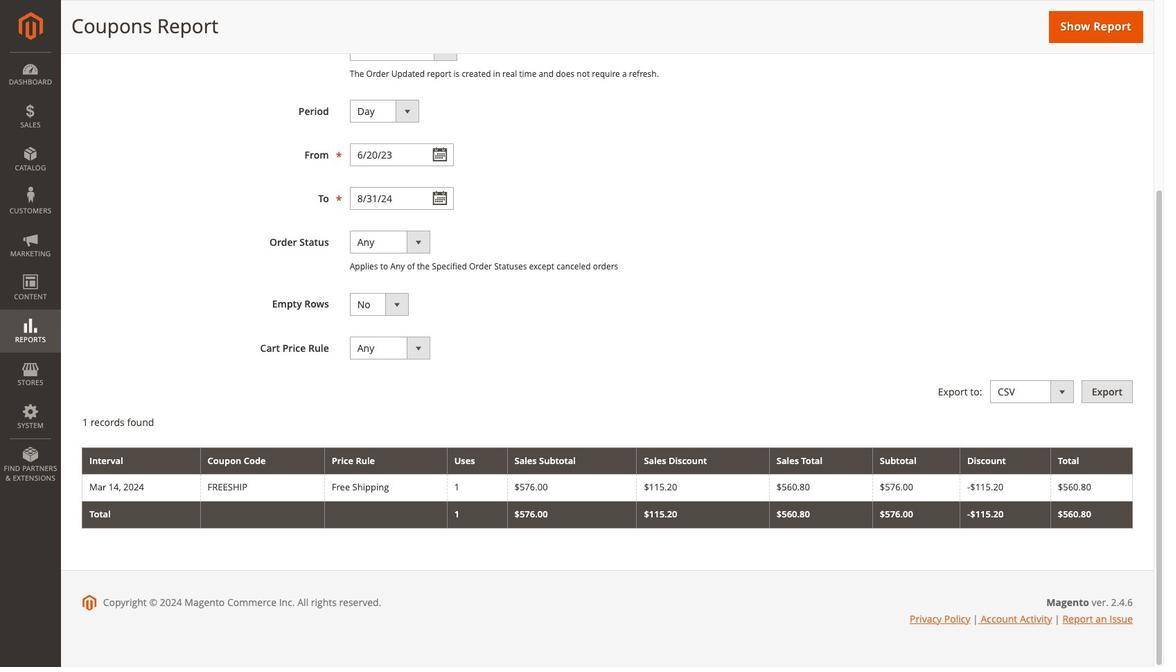 Task type: describe. For each thing, give the bounding box(es) containing it.
magento admin panel image
[[18, 12, 43, 40]]



Task type: locate. For each thing, give the bounding box(es) containing it.
None text field
[[350, 144, 454, 167]]

None text field
[[350, 187, 454, 210]]

menu bar
[[0, 52, 61, 490]]



